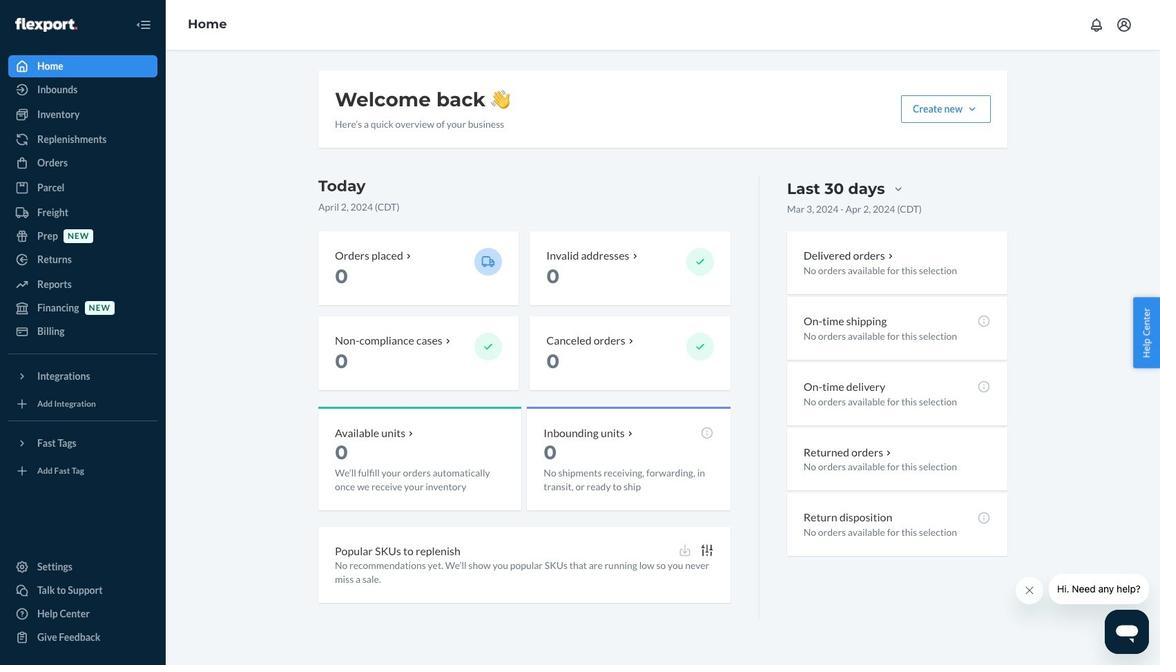 Task type: locate. For each thing, give the bounding box(es) containing it.
open notifications image
[[1088, 17, 1105, 33]]

flexport logo image
[[15, 18, 77, 32]]



Task type: describe. For each thing, give the bounding box(es) containing it.
hand-wave emoji image
[[491, 90, 511, 109]]

open account menu image
[[1116, 17, 1133, 33]]

close navigation image
[[135, 17, 152, 33]]



Task type: vqa. For each thing, say whether or not it's contained in the screenshot.
Hand-Wave Emoji 'Image'
yes



